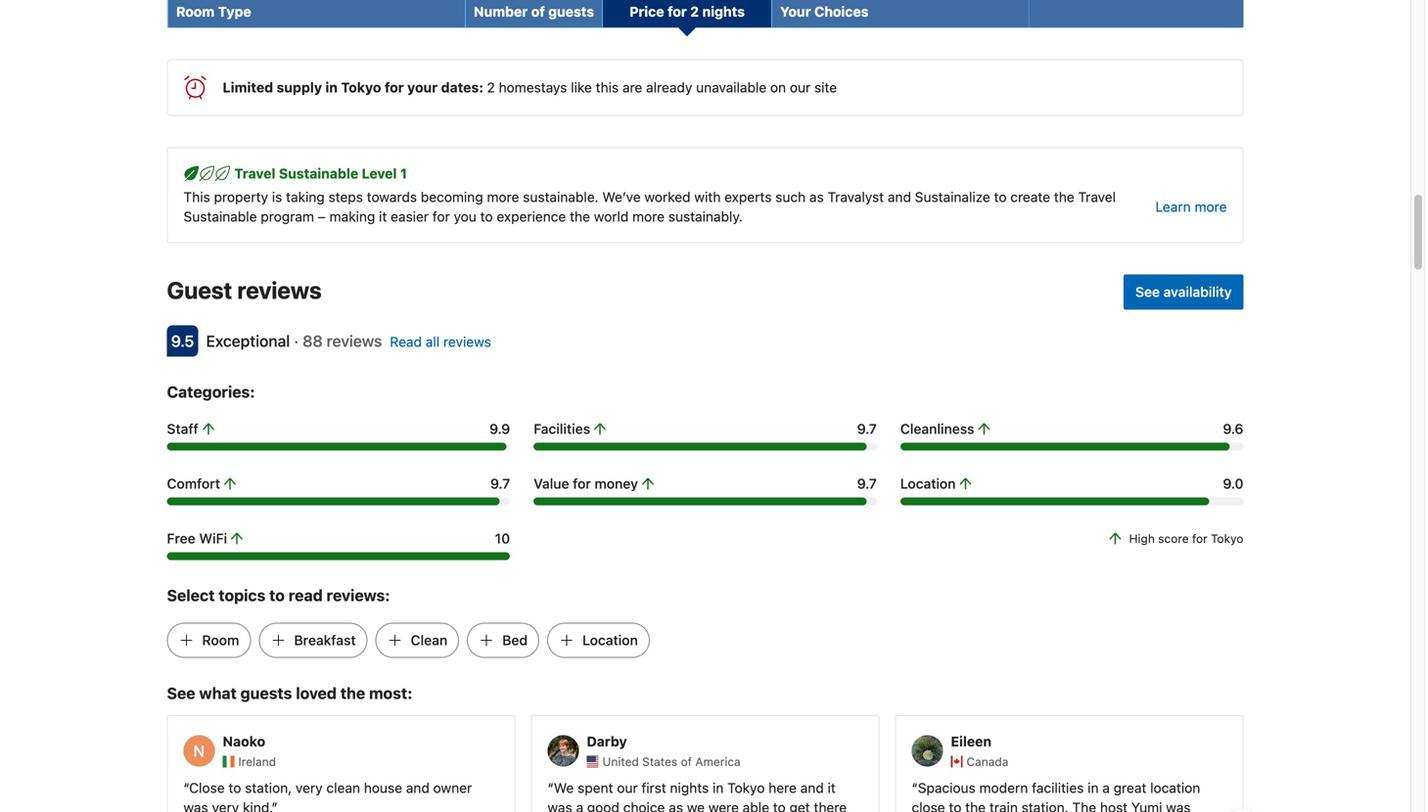 Task type: vqa. For each thing, say whether or not it's contained in the screenshot.
the left no
no



Task type: describe. For each thing, give the bounding box(es) containing it.
was
[[184, 800, 208, 812]]

0 horizontal spatial more
[[487, 189, 519, 205]]

unavailable
[[696, 79, 767, 95]]

2 horizontal spatial reviews
[[443, 334, 491, 350]]

your
[[407, 79, 438, 95]]

owner
[[433, 780, 472, 796]]

homestays
[[499, 79, 567, 95]]

learn more button
[[1155, 197, 1227, 217]]

bed
[[502, 632, 528, 648]]

dates:
[[441, 79, 484, 95]]

yumi
[[1131, 800, 1162, 812]]

1 horizontal spatial sustainable
[[279, 165, 358, 181]]

the
[[1072, 800, 1096, 812]]

1 vertical spatial location
[[582, 632, 638, 648]]

this
[[184, 189, 210, 205]]

united states of america
[[602, 755, 741, 769]]

sustainable.
[[523, 189, 599, 205]]

room for room
[[202, 632, 239, 648]]

states
[[642, 755, 678, 769]]

experience
[[497, 208, 566, 224]]

" for "
[[548, 780, 554, 796]]

see availability button
[[1124, 274, 1244, 310]]

ireland image
[[223, 756, 234, 768]]

travel inside this property is taking steps towards becoming more sustainable. we've worked with experts such as travalyst and sustainalize to create the travel sustainable program – making it easier for you to experience the world more sustainably.
[[1078, 189, 1116, 205]]

loved
[[296, 684, 337, 703]]

clean
[[326, 780, 360, 796]]

read
[[390, 334, 422, 350]]

88
[[303, 332, 323, 350]]

what
[[199, 684, 237, 703]]

see availability
[[1136, 284, 1232, 300]]

world
[[594, 208, 629, 224]]

comfort 9.7 meter
[[167, 498, 510, 505]]

for right value
[[573, 476, 591, 492]]

guest reviews element
[[167, 274, 1116, 306]]

sustainable inside this property is taking steps towards becoming more sustainable. we've worked with experts such as travalyst and sustainalize to create the travel sustainable program – making it easier for you to experience the world more sustainably.
[[184, 208, 257, 224]]

read
[[288, 586, 323, 605]]

becoming
[[421, 189, 483, 205]]

free
[[167, 530, 196, 546]]

towards
[[367, 189, 417, 205]]

for right score on the right
[[1192, 532, 1208, 545]]

making
[[329, 208, 375, 224]]

to right you
[[480, 208, 493, 224]]

room for room type
[[176, 3, 215, 20]]

learn
[[1155, 199, 1191, 215]]

travel sustainable level 1
[[234, 165, 407, 181]]

we've
[[602, 189, 641, 205]]

a
[[1102, 780, 1110, 796]]

high
[[1129, 532, 1155, 545]]

experts
[[724, 189, 772, 205]]

free wifi
[[167, 530, 227, 546]]

united
[[602, 755, 639, 769]]

worked
[[644, 189, 691, 205]]

1 horizontal spatial reviews
[[327, 332, 382, 350]]

tokyo for for
[[1211, 532, 1244, 545]]

all
[[426, 334, 440, 350]]

the inside " spacious modern facilities in a great location close to the train station. the host yumi wa
[[965, 800, 986, 812]]

value
[[534, 476, 569, 492]]

to left the create
[[994, 189, 1007, 205]]

value for money 9.7 meter
[[534, 498, 877, 505]]

already
[[646, 79, 692, 95]]

see what guests loved the most:
[[167, 684, 412, 703]]

topics
[[219, 586, 266, 605]]

" for " spacious modern facilities in a great location close to the train station. the host yumi wa
[[912, 780, 918, 796]]

learn more
[[1155, 199, 1227, 215]]

" close to station, very clean house and owner was very kind.
[[184, 780, 472, 812]]

" spacious modern facilities in a great location close to the train station. the host yumi wa
[[912, 780, 1200, 812]]

the down sustainable.
[[570, 208, 590, 224]]

for inside this property is taking steps towards becoming more sustainable. we've worked with experts such as travalyst and sustainalize to create the travel sustainable program – making it easier for you to experience the world more sustainably.
[[432, 208, 450, 224]]

most:
[[369, 684, 412, 703]]

property
[[214, 189, 268, 205]]

location
[[1150, 780, 1200, 796]]

station,
[[245, 780, 292, 796]]

this property is taking steps towards becoming more sustainable. we've worked with experts such as travalyst and sustainalize to create the travel sustainable program – making it easier for you to experience the world more sustainably.
[[184, 189, 1116, 224]]

to left the read on the left of the page
[[269, 586, 285, 605]]

" for " close to station, very clean house and owner was very kind.
[[184, 780, 189, 796]]

9.5
[[171, 332, 194, 350]]

guest reviews
[[167, 276, 322, 304]]

comfort
[[167, 476, 220, 492]]

station.
[[1022, 800, 1069, 812]]

·
[[294, 332, 299, 350]]

facilities 9.7 meter
[[534, 443, 877, 451]]

close
[[189, 780, 225, 796]]

house
[[364, 780, 402, 796]]

site
[[814, 79, 837, 95]]

this
[[596, 79, 619, 95]]

like
[[571, 79, 592, 95]]

and inside " close to station, very clean house and owner was very kind.
[[406, 780, 430, 796]]

9.6
[[1223, 421, 1244, 437]]

price
[[629, 3, 664, 20]]

sustainably.
[[668, 208, 743, 224]]

1 horizontal spatial more
[[632, 208, 665, 224]]



Task type: locate. For each thing, give the bounding box(es) containing it.
choices
[[814, 3, 869, 20]]

2 horizontal spatial "
[[912, 780, 918, 796]]

0 horizontal spatial in
[[325, 79, 338, 95]]

see for see availability
[[1136, 284, 1160, 300]]

0 horizontal spatial sustainable
[[184, 208, 257, 224]]

0 horizontal spatial reviews
[[237, 276, 322, 304]]

0 vertical spatial sustainable
[[279, 165, 358, 181]]

as
[[809, 189, 824, 205]]

and right travalyst
[[888, 189, 911, 205]]

ireland
[[238, 755, 276, 769]]

of inside region
[[681, 755, 692, 769]]

1 vertical spatial in
[[1088, 780, 1099, 796]]

0 horizontal spatial tokyo
[[341, 79, 381, 95]]

1 vertical spatial tokyo
[[1211, 532, 1244, 545]]

9.7
[[857, 421, 877, 437], [490, 476, 510, 492], [857, 476, 877, 492]]

0 horizontal spatial 2
[[487, 79, 495, 95]]

value for money
[[534, 476, 638, 492]]

0 vertical spatial guests
[[548, 3, 594, 20]]

tokyo for in
[[341, 79, 381, 95]]

0 horizontal spatial location
[[582, 632, 638, 648]]

reviews up the exceptional · 88 reviews
[[237, 276, 322, 304]]

very
[[296, 780, 323, 796], [212, 800, 239, 812]]

spacious
[[918, 780, 976, 796]]

room type
[[176, 3, 251, 20]]

to
[[994, 189, 1007, 205], [480, 208, 493, 224], [269, 586, 285, 605], [228, 780, 241, 796], [949, 800, 962, 812]]

create
[[1010, 189, 1050, 205]]

score
[[1158, 532, 1189, 545]]

easier
[[391, 208, 429, 224]]

canada image
[[951, 756, 963, 768]]

of
[[531, 3, 545, 20], [681, 755, 692, 769]]

1 vertical spatial sustainable
[[184, 208, 257, 224]]

breakfast
[[294, 632, 356, 648]]

0 horizontal spatial guests
[[240, 684, 292, 703]]

0 vertical spatial of
[[531, 3, 545, 20]]

0 horizontal spatial travel
[[234, 165, 275, 181]]

naoko
[[223, 734, 265, 750]]

tokyo left your at the left top of the page
[[341, 79, 381, 95]]

rated exceptional element
[[206, 332, 290, 350]]

1 horizontal spatial very
[[296, 780, 323, 796]]

1 horizontal spatial see
[[1136, 284, 1160, 300]]

the right the 'loved' at the bottom of page
[[340, 684, 365, 703]]

review categories element
[[167, 380, 255, 404]]

1 horizontal spatial "
[[548, 780, 554, 796]]

united states of america image
[[587, 756, 599, 768]]

1 " from the left
[[184, 780, 189, 796]]

to inside " spacious modern facilities in a great location close to the train station. the host yumi wa
[[949, 800, 962, 812]]

taking
[[286, 189, 325, 205]]

staff
[[167, 421, 198, 437]]

are
[[622, 79, 642, 95]]

level
[[362, 165, 397, 181]]

the left train
[[965, 800, 986, 812]]

staff 9.9 meter
[[167, 443, 510, 451]]

2 " from the left
[[548, 780, 554, 796]]

cleanliness
[[900, 421, 974, 437]]

guests for what
[[240, 684, 292, 703]]

categories:
[[167, 383, 255, 401]]

in right the supply
[[325, 79, 338, 95]]

1 horizontal spatial in
[[1088, 780, 1099, 796]]

guests right number
[[548, 3, 594, 20]]

and inside this property is taking steps towards becoming more sustainable. we've worked with experts such as travalyst and sustainalize to create the travel sustainable program – making it easier for you to experience the world more sustainably.
[[888, 189, 911, 205]]

9.7 for comfort
[[490, 476, 510, 492]]

0 vertical spatial very
[[296, 780, 323, 796]]

0 vertical spatial tokyo
[[341, 79, 381, 95]]

select topics to read reviews:
[[167, 586, 390, 605]]

more down worked
[[632, 208, 665, 224]]

sustainable down property
[[184, 208, 257, 224]]

host
[[1100, 800, 1128, 812]]

1 vertical spatial room
[[202, 632, 239, 648]]

read all reviews
[[390, 334, 491, 350]]

travel up property
[[234, 165, 275, 181]]

clean
[[411, 632, 448, 648]]

close
[[912, 800, 945, 812]]

very down close
[[212, 800, 239, 812]]

see left "availability"
[[1136, 284, 1160, 300]]

cleanliness 9.6 meter
[[900, 443, 1244, 451]]

" inside " spacious modern facilities in a great location close to the train station. the host yumi wa
[[912, 780, 918, 796]]

program
[[261, 208, 314, 224]]

sustainalize
[[915, 189, 990, 205]]

train
[[989, 800, 1018, 812]]

1 horizontal spatial 2
[[690, 3, 699, 20]]

2 right dates:
[[487, 79, 495, 95]]

availability
[[1164, 284, 1232, 300]]

1 vertical spatial of
[[681, 755, 692, 769]]

1 horizontal spatial location
[[900, 476, 956, 492]]

1 horizontal spatial tokyo
[[1211, 532, 1244, 545]]

facilities
[[534, 421, 590, 437]]

very left the clean
[[296, 780, 323, 796]]

wifi
[[199, 530, 227, 546]]

0 vertical spatial in
[[325, 79, 338, 95]]

1 vertical spatial see
[[167, 684, 195, 703]]

canada
[[967, 755, 1008, 769]]

kind.
[[243, 800, 272, 812]]

steps
[[328, 189, 363, 205]]

0 horizontal spatial of
[[531, 3, 545, 20]]

of right states
[[681, 755, 692, 769]]

see left what
[[167, 684, 195, 703]]

of right number
[[531, 3, 545, 20]]

to down spacious at the bottom right of page
[[949, 800, 962, 812]]

in inside " spacious modern facilities in a great location close to the train station. the host yumi wa
[[1088, 780, 1099, 796]]

" inside " close to station, very clean house and owner was very kind.
[[184, 780, 189, 796]]

guests right what
[[240, 684, 292, 703]]

tokyo right score on the right
[[1211, 532, 1244, 545]]

3 " from the left
[[912, 780, 918, 796]]

1 vertical spatial travel
[[1078, 189, 1116, 205]]

0 vertical spatial travel
[[234, 165, 275, 181]]

1 horizontal spatial guests
[[548, 3, 594, 20]]

0 horizontal spatial and
[[406, 780, 430, 796]]

america
[[695, 755, 741, 769]]

your
[[780, 3, 811, 20]]

type
[[218, 3, 251, 20]]

1
[[400, 165, 407, 181]]

nights
[[702, 3, 745, 20]]

location 9.0 meter
[[900, 498, 1244, 505]]

your choices
[[780, 3, 869, 20]]

guests for of
[[548, 3, 594, 20]]

0 vertical spatial room
[[176, 3, 215, 20]]

0 vertical spatial 2
[[690, 3, 699, 20]]

location right bed
[[582, 632, 638, 648]]

2 horizontal spatial more
[[1195, 199, 1227, 215]]

in left the a
[[1088, 780, 1099, 796]]

you
[[454, 208, 477, 224]]

with
[[694, 189, 721, 205]]

1 horizontal spatial of
[[681, 755, 692, 769]]

reviews right all
[[443, 334, 491, 350]]

the
[[1054, 189, 1074, 205], [570, 208, 590, 224], [340, 684, 365, 703], [965, 800, 986, 812]]

for right price
[[668, 3, 687, 20]]

limited
[[223, 79, 273, 95]]

0 horizontal spatial see
[[167, 684, 195, 703]]

9.7 for value for money
[[857, 476, 877, 492]]

0 horizontal spatial very
[[212, 800, 239, 812]]

0 horizontal spatial "
[[184, 780, 189, 796]]

more inside button
[[1195, 199, 1227, 215]]

price for 2 nights
[[629, 3, 745, 20]]

0 vertical spatial location
[[900, 476, 956, 492]]

more
[[487, 189, 519, 205], [1195, 199, 1227, 215], [632, 208, 665, 224]]

exceptional · 88 reviews
[[206, 332, 382, 350]]

see inside see availability button
[[1136, 284, 1160, 300]]

1 horizontal spatial and
[[888, 189, 911, 205]]

more up "experience"
[[487, 189, 519, 205]]

guest
[[167, 276, 232, 304]]

such
[[775, 189, 806, 205]]

travel right the create
[[1078, 189, 1116, 205]]

tokyo
[[341, 79, 381, 95], [1211, 532, 1244, 545]]

1 vertical spatial and
[[406, 780, 430, 796]]

10
[[495, 530, 510, 546]]

1 vertical spatial very
[[212, 800, 239, 812]]

number
[[474, 3, 528, 20]]

room left the type
[[176, 3, 215, 20]]

the right the create
[[1054, 189, 1074, 205]]

0 vertical spatial and
[[888, 189, 911, 205]]

travalyst
[[828, 189, 884, 205]]

0 vertical spatial see
[[1136, 284, 1160, 300]]

1 horizontal spatial travel
[[1078, 189, 1116, 205]]

more right learn
[[1195, 199, 1227, 215]]

exceptional
[[206, 332, 290, 350]]

scored 9.5 element
[[167, 325, 198, 357]]

this is a carousel with rotating slides. it displays featured reviews of the property. use the next and previous buttons to navigate. region
[[151, 708, 1259, 812]]

–
[[318, 208, 326, 224]]

1 vertical spatial guests
[[240, 684, 292, 703]]

to inside " close to station, very clean house and owner was very kind.
[[228, 780, 241, 796]]

9.7 for facilities
[[857, 421, 877, 437]]

room down topics
[[202, 632, 239, 648]]

see
[[1136, 284, 1160, 300], [167, 684, 195, 703]]

guests
[[548, 3, 594, 20], [240, 684, 292, 703]]

sustainable up taking
[[279, 165, 358, 181]]

9.0
[[1223, 476, 1244, 492]]

reviews right 88
[[327, 332, 382, 350]]

for
[[668, 3, 687, 20], [385, 79, 404, 95], [432, 208, 450, 224], [573, 476, 591, 492], [1192, 532, 1208, 545]]

for down becoming
[[432, 208, 450, 224]]

number of guests
[[474, 3, 594, 20]]

facilities
[[1032, 780, 1084, 796]]

darby
[[587, 734, 627, 750]]

it
[[379, 208, 387, 224]]

see for see what guests loved the most:
[[167, 684, 195, 703]]

2 left nights at top
[[690, 3, 699, 20]]

free wifi 10 meter
[[167, 552, 510, 560]]

for left your at the left top of the page
[[385, 79, 404, 95]]

great
[[1114, 780, 1147, 796]]

location down cleanliness
[[900, 476, 956, 492]]

to down ireland icon
[[228, 780, 241, 796]]

money
[[595, 476, 638, 492]]

modern
[[979, 780, 1028, 796]]

and right house at the left
[[406, 780, 430, 796]]

1 vertical spatial 2
[[487, 79, 495, 95]]

2
[[690, 3, 699, 20], [487, 79, 495, 95]]



